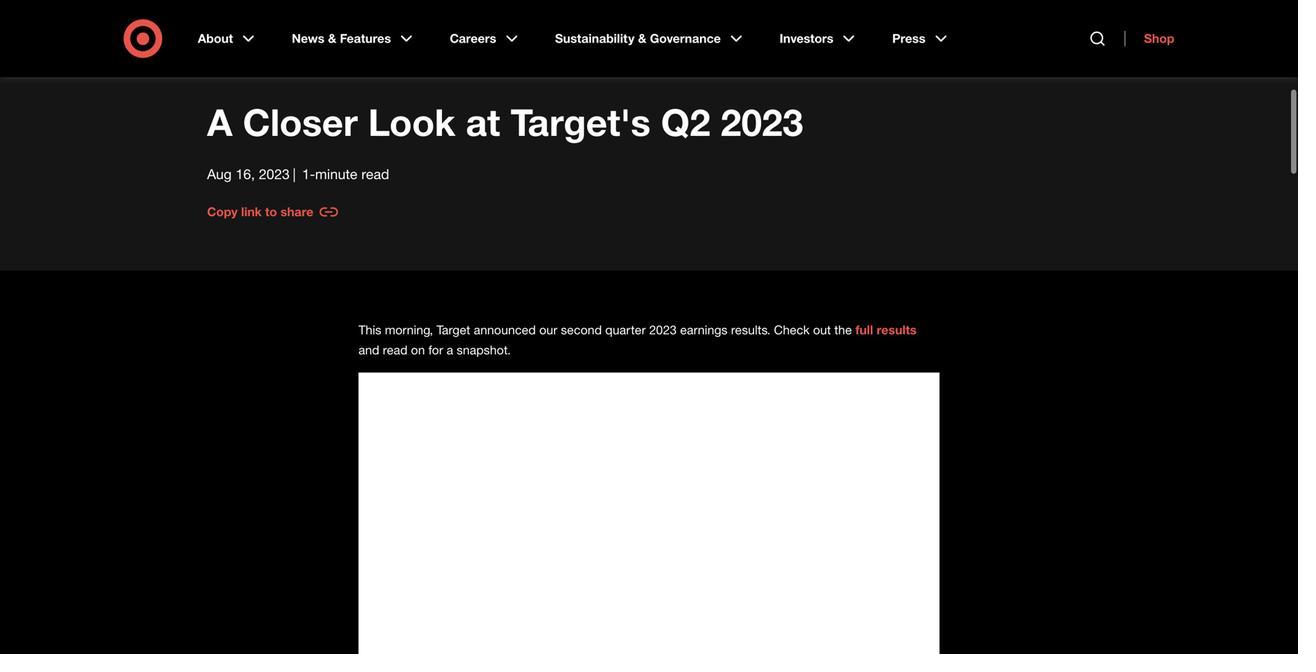 Task type: locate. For each thing, give the bounding box(es) containing it.
news
[[292, 31, 325, 46]]

target's
[[510, 100, 651, 145]]

1 vertical spatial read
[[383, 343, 408, 358]]

out
[[813, 323, 831, 338]]

&
[[328, 31, 336, 46], [638, 31, 646, 46]]

second
[[561, 323, 602, 338]]

a
[[207, 100, 232, 145]]

& up company link
[[638, 31, 646, 46]]

this morning, target announced our second quarter 2023 earnings results. check out the full results and read on for a snapshot.
[[359, 323, 917, 358]]

results.
[[731, 323, 770, 338]]

2023 right quarter at the left
[[649, 323, 677, 338]]

press
[[892, 31, 925, 46]]

full
[[855, 323, 873, 338]]

1 & from the left
[[328, 31, 336, 46]]

2 horizontal spatial 2023
[[721, 100, 803, 145]]

news & features
[[292, 31, 391, 46]]

share
[[280, 204, 313, 219]]

2 vertical spatial 2023
[[649, 323, 677, 338]]

announced
[[474, 323, 536, 338]]

1 horizontal spatial 2023
[[649, 323, 677, 338]]

2023 right 'q2'
[[721, 100, 803, 145]]

0 vertical spatial 2023
[[721, 100, 803, 145]]

0 horizontal spatial &
[[328, 31, 336, 46]]

2023 right 16,
[[259, 166, 290, 182]]

1 horizontal spatial &
[[638, 31, 646, 46]]

at
[[466, 100, 500, 145]]

a closer look at target's q2 2023
[[207, 100, 803, 145]]

& for features
[[328, 31, 336, 46]]

& right news
[[328, 31, 336, 46]]

full results link
[[855, 323, 917, 338]]

1 vertical spatial 2023
[[259, 166, 290, 182]]

about link
[[187, 19, 269, 59]]

read right the 'minute'
[[361, 166, 389, 182]]

about
[[198, 31, 233, 46]]

read left on
[[383, 343, 408, 358]]

2 & from the left
[[638, 31, 646, 46]]

target
[[436, 323, 470, 338]]

minute
[[315, 166, 358, 182]]

shop
[[1144, 31, 1174, 46]]

2023
[[721, 100, 803, 145], [259, 166, 290, 182], [649, 323, 677, 338]]

closer
[[243, 100, 358, 145]]

company link
[[207, 62, 1091, 81]]

read
[[361, 166, 389, 182], [383, 343, 408, 358]]

shop link
[[1125, 31, 1174, 46]]

look
[[368, 100, 456, 145]]

features
[[340, 31, 391, 46]]

link
[[241, 204, 262, 219]]

on
[[411, 343, 425, 358]]

this
[[359, 323, 381, 338]]

sustainability & governance link
[[544, 19, 756, 59]]



Task type: vqa. For each thing, say whether or not it's contained in the screenshot.
WHAT IS TARGET'S PRIVACY POLICY?
no



Task type: describe. For each thing, give the bounding box(es) containing it.
to
[[265, 204, 277, 219]]

earnings
[[680, 323, 728, 338]]

and
[[359, 343, 379, 358]]

snapshot.
[[457, 343, 511, 358]]

governance
[[650, 31, 721, 46]]

the
[[834, 323, 852, 338]]

16,
[[236, 166, 255, 182]]

morning,
[[385, 323, 433, 338]]

q2
[[661, 100, 710, 145]]

copy link to share
[[207, 204, 313, 219]]

sustainability & governance
[[555, 31, 721, 46]]

2023 inside this morning, target announced our second quarter 2023 earnings results. check out the full results and read on for a snapshot.
[[649, 323, 677, 338]]

aug 16, 2023
[[207, 166, 290, 182]]

our
[[539, 323, 557, 338]]

aug
[[207, 166, 232, 182]]

1-
[[302, 166, 315, 182]]

check
[[774, 323, 810, 338]]

for
[[428, 343, 443, 358]]

0 horizontal spatial 2023
[[259, 166, 290, 182]]

careers
[[450, 31, 496, 46]]

copy
[[207, 204, 238, 219]]

company
[[207, 63, 293, 80]]

news & features link
[[281, 19, 427, 59]]

1-minute read
[[302, 166, 389, 182]]

copy link to share button
[[207, 203, 338, 221]]

investors
[[780, 31, 833, 46]]

results
[[877, 323, 917, 338]]

investors link
[[769, 19, 869, 59]]

read inside this morning, target announced our second quarter 2023 earnings results. check out the full results and read on for a snapshot.
[[383, 343, 408, 358]]

careers link
[[439, 19, 532, 59]]

sustainability
[[555, 31, 635, 46]]

0 vertical spatial read
[[361, 166, 389, 182]]

press link
[[881, 19, 961, 59]]

quarter
[[605, 323, 646, 338]]

& for governance
[[638, 31, 646, 46]]

a
[[447, 343, 453, 358]]



